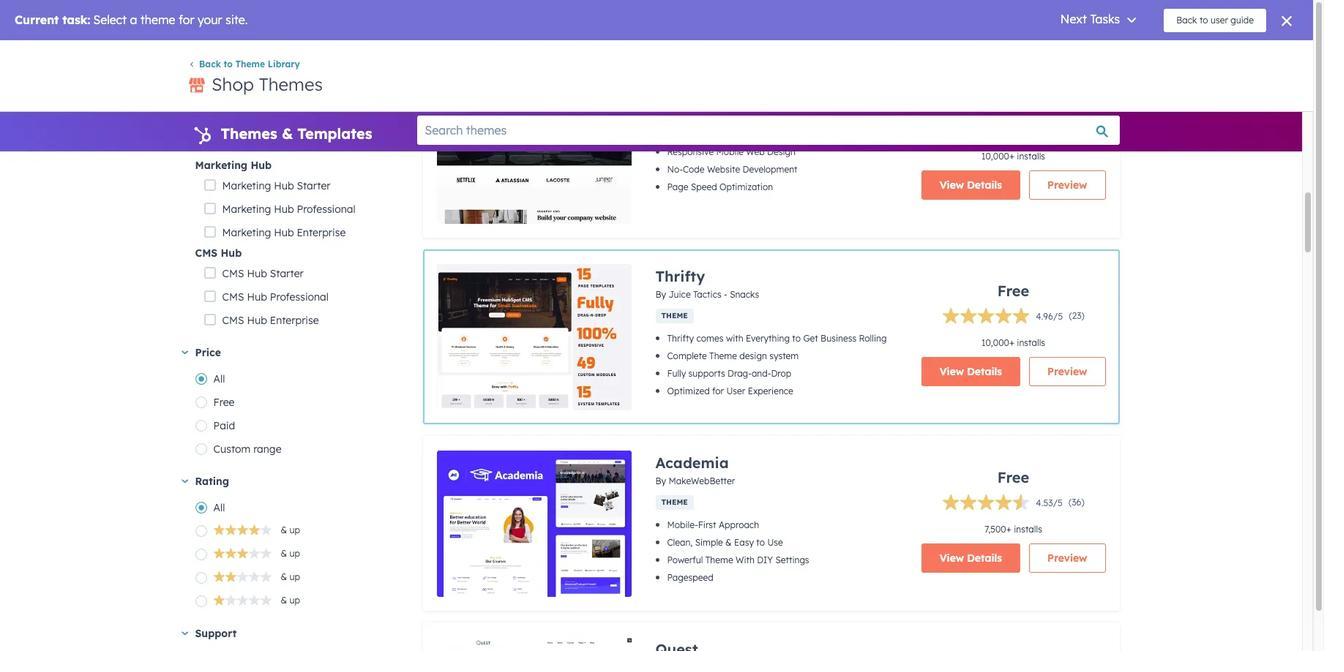Task type: locate. For each thing, give the bounding box(es) containing it.
back to theme library link
[[188, 59, 300, 70]]

back to theme library
[[199, 59, 300, 70]]

shop themes
[[212, 73, 323, 95]]



Task type: vqa. For each thing, say whether or not it's contained in the screenshot.
Requires in the Sync your calendar so contacts can schedule time with you Requires Calendar Sync
no



Task type: describe. For each thing, give the bounding box(es) containing it.
shop
[[212, 73, 254, 95]]

back
[[199, 59, 221, 70]]

to
[[224, 59, 233, 70]]

library
[[268, 59, 300, 70]]

themes
[[259, 73, 323, 95]]

theme
[[235, 59, 265, 70]]



